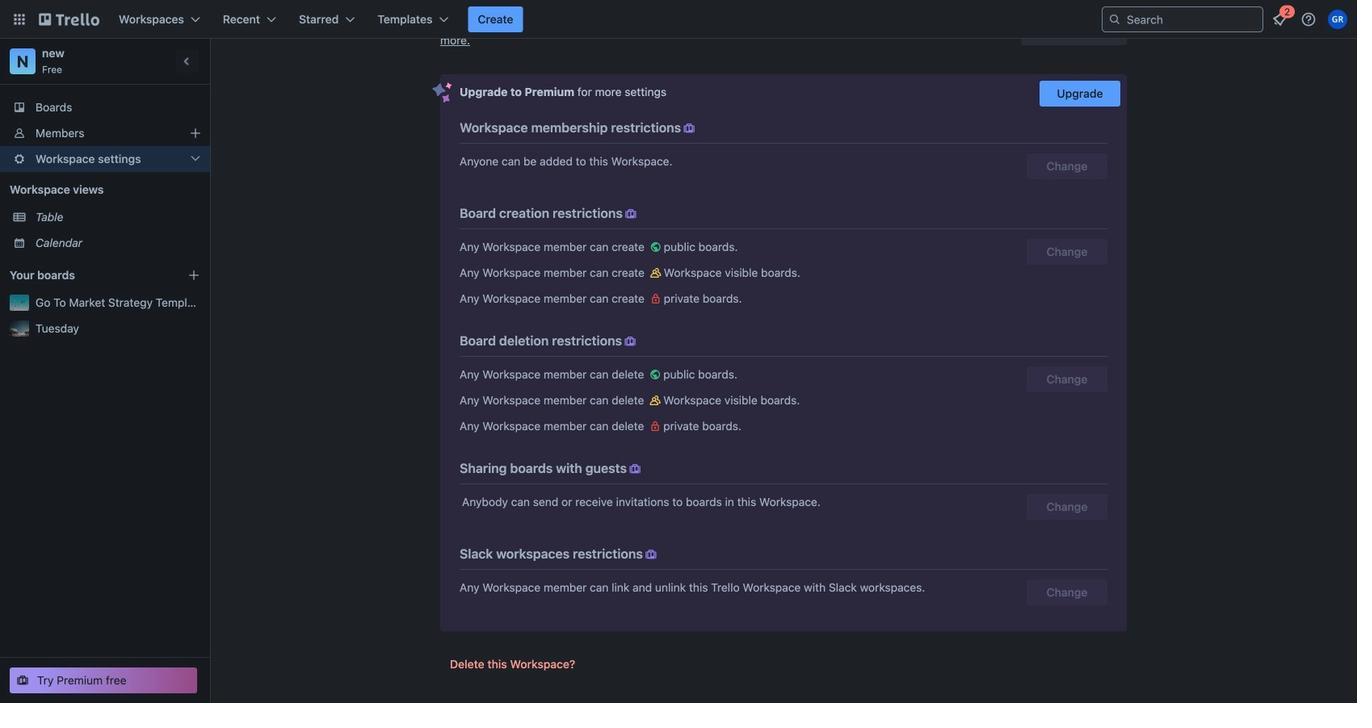 Task type: vqa. For each thing, say whether or not it's contained in the screenshot.
search icon
yes



Task type: describe. For each thing, give the bounding box(es) containing it.
primary element
[[0, 0, 1358, 39]]

workspace navigation collapse icon image
[[176, 50, 199, 73]]

greg robinson (gregrobinson96) image
[[1329, 10, 1348, 29]]

add board image
[[187, 269, 200, 282]]

Search field
[[1122, 8, 1263, 31]]



Task type: locate. For each thing, give the bounding box(es) containing it.
your boards with 2 items element
[[10, 266, 163, 285]]

search image
[[1109, 13, 1122, 26]]

back to home image
[[39, 6, 99, 32]]

sm image
[[627, 461, 643, 478], [643, 547, 659, 563]]

2 notifications image
[[1270, 10, 1290, 29]]

sm image
[[681, 120, 698, 137], [623, 206, 639, 222], [648, 239, 664, 255], [648, 265, 664, 281], [648, 291, 664, 307], [622, 334, 639, 350], [647, 367, 664, 383], [647, 393, 664, 409], [647, 419, 664, 435]]

open information menu image
[[1301, 11, 1317, 27]]

sparkle image
[[432, 82, 453, 103]]

0 vertical spatial sm image
[[627, 461, 643, 478]]

1 vertical spatial sm image
[[643, 547, 659, 563]]



